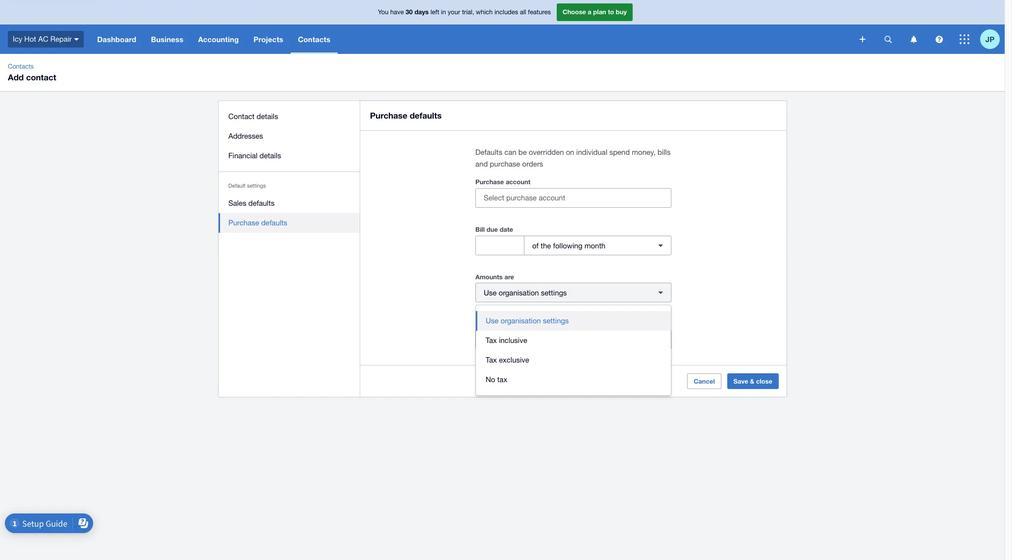 Task type: describe. For each thing, give the bounding box(es) containing it.
icy
[[13, 35, 22, 43]]

svg image inside icy hot ac repair popup button
[[74, 38, 79, 41]]

&
[[751, 378, 755, 386]]

date
[[500, 226, 514, 233]]

jp
[[986, 35, 995, 43]]

financial details button
[[219, 146, 361, 166]]

no
[[486, 376, 496, 384]]

purchase inside button
[[229, 219, 259, 227]]

no tax
[[486, 376, 508, 384]]

contact details button
[[219, 107, 361, 127]]

days
[[415, 8, 429, 16]]

list box containing use organisation settings
[[476, 306, 672, 396]]

sales
[[229, 199, 247, 207]]

svg image
[[960, 34, 970, 44]]

use organisation settings for first use organisation settings popup button from the bottom
[[484, 336, 567, 344]]

plan
[[594, 8, 607, 16]]

details for financial details
[[260, 152, 281, 160]]

use for second use organisation settings popup button from the bottom of the page
[[484, 289, 497, 297]]

due
[[487, 226, 498, 233]]

jp button
[[981, 25, 1006, 54]]

of
[[533, 242, 539, 250]]

dashboard link
[[90, 25, 144, 54]]

contacts for contacts add contact
[[8, 63, 34, 70]]

you have 30 days left in your trial, which includes all features
[[378, 8, 551, 16]]

all
[[520, 8, 527, 16]]

banner containing jp
[[0, 0, 1006, 54]]

close
[[757, 378, 773, 386]]

icy hot ac repair
[[13, 35, 72, 43]]

purchase
[[490, 160, 521, 168]]

icy hot ac repair button
[[0, 25, 90, 54]]

cancel button
[[688, 374, 722, 389]]

in
[[441, 8, 446, 16]]

business button
[[144, 25, 191, 54]]

accounting button
[[191, 25, 246, 54]]

contact
[[229, 112, 255, 121]]

2 vertical spatial organisation
[[499, 336, 539, 344]]

financial details
[[229, 152, 281, 160]]

settings inside menu
[[247, 183, 266, 189]]

be
[[519, 148, 527, 156]]

save & close
[[734, 378, 773, 386]]

contacts add contact
[[8, 63, 56, 82]]

repair
[[50, 35, 72, 43]]

left
[[431, 8, 440, 16]]

can
[[505, 148, 517, 156]]

which
[[476, 8, 493, 16]]

individual
[[577, 148, 608, 156]]

bill
[[476, 226, 485, 233]]

30
[[406, 8, 413, 16]]

settings for second use organisation settings popup button from the bottom of the page
[[541, 289, 567, 297]]

spend
[[610, 148, 630, 156]]

tax for purchase tax
[[506, 320, 516, 328]]

includes
[[495, 8, 519, 16]]

add
[[8, 72, 24, 82]]

your
[[448, 8, 461, 16]]

group containing use organisation settings
[[476, 306, 672, 396]]

overridden
[[529, 148, 564, 156]]

use organisation settings for use organisation settings button
[[486, 317, 569, 325]]

orders
[[523, 160, 544, 168]]

tax inclusive
[[486, 337, 528, 345]]

1 use organisation settings button from the top
[[476, 283, 672, 303]]

Purchase account field
[[476, 189, 672, 207]]

sales defaults button
[[219, 194, 361, 213]]

have
[[391, 8, 404, 16]]

following
[[554, 242, 583, 250]]

none number field inside bill due date group
[[476, 236, 524, 255]]

settings for first use organisation settings popup button from the bottom
[[541, 336, 567, 344]]

sales defaults
[[229, 199, 275, 207]]

dashboard
[[97, 35, 136, 44]]

addresses button
[[219, 127, 361, 146]]

bills
[[658, 148, 671, 156]]

financial
[[229, 152, 258, 160]]

accounting
[[198, 35, 239, 44]]

2 use organisation settings button from the top
[[476, 330, 672, 350]]

purchase tax
[[476, 320, 516, 328]]

cancel
[[694, 378, 715, 386]]

are
[[505, 273, 515, 281]]

hot
[[24, 35, 36, 43]]

of the following month
[[533, 242, 606, 250]]

month
[[585, 242, 606, 250]]

and
[[476, 160, 488, 168]]

ac
[[38, 35, 48, 43]]

use for first use organisation settings popup button from the bottom
[[484, 336, 497, 344]]

purchase account
[[476, 178, 531, 186]]

business
[[151, 35, 184, 44]]



Task type: locate. For each thing, give the bounding box(es) containing it.
contact details
[[229, 112, 278, 121]]

organisation inside button
[[501, 317, 541, 325]]

organisation up inclusive
[[501, 317, 541, 325]]

use organisation settings inside button
[[486, 317, 569, 325]]

1 horizontal spatial purchase defaults
[[370, 110, 442, 121]]

features
[[528, 8, 551, 16]]

save
[[734, 378, 749, 386]]

contact
[[26, 72, 56, 82]]

details right the 'contact'
[[257, 112, 278, 121]]

defaults for purchase defaults button
[[261, 219, 288, 227]]

contacts up add in the left top of the page
[[8, 63, 34, 70]]

navigation inside banner
[[90, 25, 854, 54]]

use organisation settings button
[[476, 283, 672, 303], [476, 330, 672, 350]]

tax right no
[[498, 376, 508, 384]]

2 tax from the top
[[486, 356, 497, 364]]

account
[[506, 178, 531, 186]]

0 vertical spatial contacts
[[298, 35, 331, 44]]

use organisation settings for second use organisation settings popup button from the bottom of the page
[[484, 289, 567, 297]]

2 vertical spatial use organisation settings
[[484, 336, 567, 344]]

use organisation settings up inclusive
[[486, 317, 569, 325]]

menu
[[219, 101, 361, 239]]

trial,
[[462, 8, 475, 16]]

1 vertical spatial tax
[[498, 376, 508, 384]]

inclusive
[[499, 337, 528, 345]]

you
[[378, 8, 389, 16]]

1 vertical spatial organisation
[[501, 317, 541, 325]]

0 vertical spatial organisation
[[499, 289, 539, 297]]

tax up inclusive
[[506, 320, 516, 328]]

0 horizontal spatial contacts
[[8, 63, 34, 70]]

organisation up exclusive
[[499, 336, 539, 344]]

2 vertical spatial use
[[484, 336, 497, 344]]

the
[[541, 242, 552, 250]]

use down 'purchase tax'
[[484, 336, 497, 344]]

0 horizontal spatial purchase defaults
[[229, 219, 288, 227]]

1 vertical spatial defaults
[[249, 199, 275, 207]]

organisation down are
[[499, 289, 539, 297]]

2 vertical spatial defaults
[[261, 219, 288, 227]]

a
[[588, 8, 592, 16]]

choose
[[563, 8, 587, 16]]

amounts
[[476, 273, 503, 281]]

settings down use organisation settings button
[[541, 336, 567, 344]]

addresses
[[229, 132, 263, 140]]

svg image
[[885, 36, 893, 43], [911, 36, 918, 43], [936, 36, 944, 43], [860, 36, 866, 42], [74, 38, 79, 41]]

tax for tax inclusive
[[486, 337, 497, 345]]

tax inside tax inclusive button
[[486, 337, 497, 345]]

tax
[[486, 337, 497, 345], [486, 356, 497, 364]]

navigation containing dashboard
[[90, 25, 854, 54]]

use organisation settings button up tax exclusive button
[[476, 330, 672, 350]]

settings for use organisation settings button
[[543, 317, 569, 325]]

tax inclusive button
[[476, 331, 672, 351]]

menu containing contact details
[[219, 101, 361, 239]]

bill due date group
[[476, 236, 672, 256]]

use
[[484, 289, 497, 297], [486, 317, 499, 325], [484, 336, 497, 344]]

banner
[[0, 0, 1006, 54]]

1 vertical spatial use organisation settings
[[486, 317, 569, 325]]

0 vertical spatial purchase defaults
[[370, 110, 442, 121]]

tax exclusive button
[[476, 351, 672, 370]]

defaults
[[476, 148, 503, 156]]

save & close button
[[728, 374, 779, 389]]

0 vertical spatial use organisation settings
[[484, 289, 567, 297]]

use up the tax inclusive
[[486, 317, 499, 325]]

default settings
[[229, 183, 266, 189]]

amounts are
[[476, 273, 515, 281]]

0 vertical spatial defaults
[[410, 110, 442, 121]]

tax inside tax exclusive button
[[486, 356, 497, 364]]

0 vertical spatial use organisation settings button
[[476, 283, 672, 303]]

0 vertical spatial use
[[484, 289, 497, 297]]

purchase defaults button
[[219, 213, 361, 233]]

choose a plan to buy
[[563, 8, 627, 16]]

tax
[[506, 320, 516, 328], [498, 376, 508, 384]]

tax for tax exclusive
[[486, 356, 497, 364]]

contacts button
[[291, 25, 338, 54]]

of the following month button
[[524, 236, 672, 256]]

use for use organisation settings button
[[486, 317, 499, 325]]

None number field
[[476, 236, 524, 255]]

purchase
[[370, 110, 408, 121], [476, 178, 504, 186], [229, 219, 259, 227], [476, 320, 504, 328]]

contacts
[[298, 35, 331, 44], [8, 63, 34, 70]]

use organisation settings button
[[476, 311, 672, 331]]

1 vertical spatial tax
[[486, 356, 497, 364]]

defaults for sales defaults button
[[249, 199, 275, 207]]

settings
[[247, 183, 266, 189], [541, 289, 567, 297], [543, 317, 569, 325], [541, 336, 567, 344]]

money,
[[632, 148, 656, 156]]

settings up sales defaults
[[247, 183, 266, 189]]

contacts for contacts
[[298, 35, 331, 44]]

use organisation settings up exclusive
[[484, 336, 567, 344]]

defaults
[[410, 110, 442, 121], [249, 199, 275, 207], [261, 219, 288, 227]]

to
[[608, 8, 615, 16]]

details for contact details
[[257, 112, 278, 121]]

1 vertical spatial use
[[486, 317, 499, 325]]

1 vertical spatial details
[[260, 152, 281, 160]]

use down 'amounts'
[[484, 289, 497, 297]]

details
[[257, 112, 278, 121], [260, 152, 281, 160]]

tax inside button
[[498, 376, 508, 384]]

purchase defaults
[[370, 110, 442, 121], [229, 219, 288, 227]]

1 vertical spatial purchase defaults
[[229, 219, 288, 227]]

use organisation settings
[[484, 289, 567, 297], [486, 317, 569, 325], [484, 336, 567, 344]]

1 vertical spatial use organisation settings button
[[476, 330, 672, 350]]

1 vertical spatial contacts
[[8, 63, 34, 70]]

contacts inside dropdown button
[[298, 35, 331, 44]]

on
[[566, 148, 575, 156]]

purchase defaults inside button
[[229, 219, 288, 227]]

contacts inside contacts add contact
[[8, 63, 34, 70]]

projects button
[[246, 25, 291, 54]]

settings inside use organisation settings button
[[543, 317, 569, 325]]

0 vertical spatial details
[[257, 112, 278, 121]]

navigation
[[90, 25, 854, 54]]

tax for no tax
[[498, 376, 508, 384]]

no tax button
[[476, 370, 672, 390]]

details down the addresses button
[[260, 152, 281, 160]]

exclusive
[[499, 356, 530, 364]]

0 vertical spatial tax
[[486, 337, 497, 345]]

organisation
[[499, 289, 539, 297], [501, 317, 541, 325], [499, 336, 539, 344]]

default
[[229, 183, 246, 189]]

settings up tax inclusive button
[[543, 317, 569, 325]]

tax up no
[[486, 356, 497, 364]]

tax down 'purchase tax'
[[486, 337, 497, 345]]

projects
[[254, 35, 284, 44]]

bill due date
[[476, 226, 514, 233]]

use inside button
[[486, 317, 499, 325]]

list box
[[476, 306, 672, 396]]

group
[[476, 306, 672, 396]]

settings up use organisation settings button
[[541, 289, 567, 297]]

1 horizontal spatial contacts
[[298, 35, 331, 44]]

contacts link
[[4, 62, 38, 72]]

use organisation settings button up use organisation settings button
[[476, 283, 672, 303]]

defaults can be overridden on individual spend money, bills and purchase orders
[[476, 148, 671, 168]]

1 tax from the top
[[486, 337, 497, 345]]

use organisation settings down are
[[484, 289, 567, 297]]

0 vertical spatial tax
[[506, 320, 516, 328]]

buy
[[616, 8, 627, 16]]

contacts right projects dropdown button
[[298, 35, 331, 44]]

tax exclusive
[[486, 356, 530, 364]]



Task type: vqa. For each thing, say whether or not it's contained in the screenshot.
bottom Details
yes



